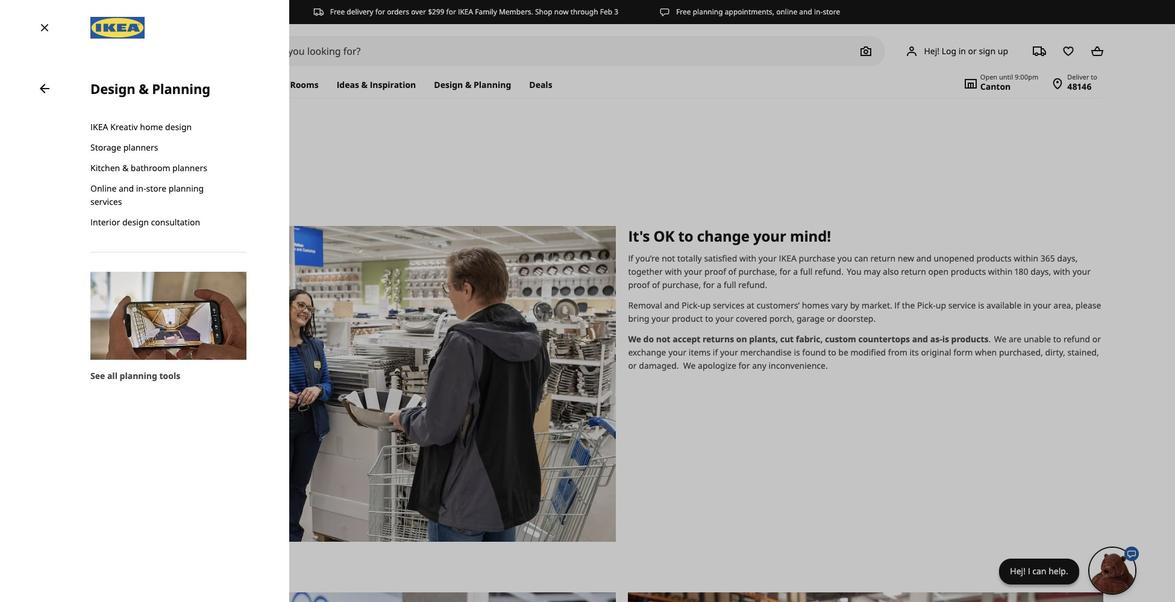 Task type: locate. For each thing, give the bounding box(es) containing it.
ikea up storage
[[90, 121, 108, 133]]

design right 'inspiration'
[[434, 79, 463, 90]]

0 horizontal spatial up
[[700, 299, 711, 311]]

for
[[780, 266, 791, 277], [703, 279, 715, 290], [739, 360, 750, 371]]

your left mind!
[[753, 226, 786, 246]]

.  we are unable to refund or exchange your items if your merchandise is found to be modified from its original form when purchased, dirty, stained, or damaged.  we apologize for any inconvenience.
[[628, 333, 1101, 371]]

0 vertical spatial refund.
[[815, 266, 844, 277]]

2 horizontal spatial we
[[994, 333, 1007, 345]]

purchase, up at
[[739, 266, 777, 277]]

1 vertical spatial not
[[656, 333, 671, 345]]

interior design consultation link
[[90, 212, 246, 233]]

accessories
[[223, 79, 272, 90]]

0 vertical spatial proof
[[705, 266, 726, 277]]

service
[[948, 299, 976, 311]]

1 vertical spatial in
[[1024, 299, 1031, 311]]

your down it's ok to change your mind!
[[759, 252, 777, 264]]

0 vertical spatial is
[[978, 299, 984, 311]]

full down the purchase
[[800, 266, 813, 277]]

design down online and in-store planning services
[[122, 216, 149, 228]]

to right product
[[705, 313, 713, 324]]

ikea left the purchase
[[779, 252, 797, 264]]

services inside removal and pick-up services at customers' homes vary by market. if the pick-up service is available in your area, please bring your product to your covered porch, garage or doorstep.
[[713, 299, 744, 311]]

0 horizontal spatial with
[[665, 266, 682, 277]]

1 horizontal spatial in
[[1024, 299, 1031, 311]]

1 horizontal spatial services
[[713, 299, 744, 311]]

planners down storage planners link
[[172, 162, 207, 174]]

planning inside online and in-store planning services
[[169, 183, 204, 194]]

a
[[793, 266, 798, 277], [717, 279, 722, 290]]

be
[[839, 346, 848, 358]]

0 horizontal spatial planning
[[152, 80, 210, 98]]

full down satisfied at right
[[724, 279, 736, 290]]

1 vertical spatial services
[[713, 299, 744, 311]]

1 horizontal spatial with
[[739, 252, 756, 264]]

your right the if at the right
[[720, 346, 738, 358]]

return
[[141, 166, 215, 196]]

not for do
[[656, 333, 671, 345]]

0 vertical spatial of
[[728, 266, 736, 277]]

if
[[628, 252, 634, 264], [895, 299, 900, 311]]

0 horizontal spatial design
[[122, 216, 149, 228]]

refund. down the purchase
[[815, 266, 844, 277]]

0 vertical spatial products
[[951, 266, 986, 277]]

with down totally on the top of page
[[665, 266, 682, 277]]

0 horizontal spatial planning
[[120, 370, 157, 381]]

0 horizontal spatial full
[[724, 279, 736, 290]]

0 horizontal spatial a
[[717, 279, 722, 290]]

planning right the all
[[120, 370, 157, 381]]

in right available
[[1024, 299, 1031, 311]]

policy
[[220, 166, 284, 196]]

design up kreativ
[[90, 80, 135, 98]]

1 horizontal spatial purchase,
[[739, 266, 777, 277]]

sign
[[979, 45, 996, 56]]

a up customers'
[[793, 266, 798, 277]]

and up return
[[916, 252, 932, 264]]

interior
[[90, 216, 120, 228]]

1 horizontal spatial of
[[728, 266, 736, 277]]

online and in-store planning services link
[[90, 178, 246, 212]]

days, down 365
[[1031, 266, 1051, 277]]

if left the
[[895, 299, 900, 311]]

1 horizontal spatial full
[[800, 266, 813, 277]]

design up storage planners link
[[165, 121, 192, 133]]

&
[[361, 79, 368, 90], [465, 79, 472, 90], [139, 80, 149, 98], [122, 162, 128, 174]]

is inside .  we are unable to refund or exchange your items if your merchandise is found to be modified from its original form when purchased, dirty, stained, or damaged.  we apologize for any inconvenience.
[[794, 346, 800, 358]]

storage planners link
[[90, 137, 246, 158]]

0 vertical spatial design
[[165, 121, 192, 133]]

1 horizontal spatial is
[[942, 333, 949, 345]]

1 horizontal spatial days,
[[1057, 252, 1078, 264]]

1 pick- from the left
[[682, 299, 700, 311]]

with right satisfied at right
[[739, 252, 756, 264]]

unable
[[1024, 333, 1051, 345]]

track order image
[[1028, 39, 1052, 63]]

1 vertical spatial days,
[[1031, 266, 1051, 277]]

we do not accept returns on plants, cut fabric, custom countertops and as-is products
[[628, 333, 989, 345]]

see all planning tools
[[90, 370, 180, 381]]

0 horizontal spatial for
[[703, 279, 715, 290]]

of down satisfied at right
[[728, 266, 736, 277]]

you
[[838, 252, 852, 264]]

0 horizontal spatial pick-
[[682, 299, 700, 311]]

together
[[628, 266, 663, 277]]

we down items
[[683, 360, 696, 371]]

2 pick- from the left
[[917, 299, 936, 311]]

products up form
[[951, 333, 989, 345]]

2 horizontal spatial with
[[1053, 266, 1070, 277]]

hej! log in or sign up
[[924, 45, 1008, 56]]

planning down the 'kitchen & bathroom planners' link
[[169, 183, 204, 194]]

interior design consultation
[[90, 216, 200, 228]]

it's
[[628, 226, 650, 246]]

or down vary
[[827, 313, 835, 324]]

ikea
[[90, 121, 108, 133], [779, 252, 797, 264]]

kreativ
[[110, 121, 138, 133]]

your up returns
[[716, 313, 734, 324]]

planners down ikea kreativ home design
[[123, 142, 158, 153]]

up up product
[[700, 299, 711, 311]]

1 horizontal spatial planning
[[169, 183, 204, 194]]

online and in-store planning services
[[90, 183, 204, 207]]

services
[[90, 196, 122, 207], [713, 299, 744, 311]]

we left do
[[628, 333, 641, 345]]

up left "service"
[[936, 299, 946, 311]]

is inside removal and pick-up services at customers' homes vary by market. if the pick-up service is available in your area, please bring your product to your covered porch, garage or doorstep.
[[978, 299, 984, 311]]

0 vertical spatial services
[[90, 196, 122, 207]]

1 vertical spatial if
[[895, 299, 900, 311]]

0 vertical spatial full
[[800, 266, 813, 277]]

1 vertical spatial within
[[988, 266, 1013, 277]]

services left at
[[713, 299, 744, 311]]

home accessories link
[[187, 72, 281, 98]]

we for are
[[994, 333, 1007, 345]]

of
[[728, 266, 736, 277], [652, 279, 660, 290]]

to right deliver
[[1091, 72, 1097, 81]]

hej! log in or sign up link
[[890, 39, 1023, 63]]

is right "service"
[[978, 299, 984, 311]]

within up 180
[[1014, 252, 1038, 264]]

180
[[1015, 266, 1028, 277]]

1 vertical spatial full
[[724, 279, 736, 290]]

or left sign
[[968, 45, 977, 56]]

a down satisfied at right
[[717, 279, 722, 290]]

0 horizontal spatial within
[[988, 266, 1013, 277]]

open until 9:00pm canton
[[980, 72, 1039, 92]]

0 horizontal spatial services
[[90, 196, 122, 207]]

if left you're
[[628, 252, 634, 264]]

open
[[928, 266, 949, 277]]

if you're not totally satisfied with your ikea purchase you can return new and unopened products within 365 days, together with your proof of purchase, for a full refund.  you may also return open products within 180 days, with your proof of purchase, for a full refund.
[[628, 252, 1091, 290]]

cut
[[780, 333, 794, 345]]

0 horizontal spatial is
[[794, 346, 800, 358]]

design & planning
[[434, 79, 511, 90], [90, 80, 210, 98]]

2 horizontal spatial is
[[978, 299, 984, 311]]

rooms
[[290, 79, 319, 90]]

is up inconvenience.
[[794, 346, 800, 358]]

1 horizontal spatial pick-
[[917, 299, 936, 311]]

1 vertical spatial ikea
[[779, 252, 797, 264]]

for left any
[[739, 360, 750, 371]]

0 horizontal spatial planners
[[123, 142, 158, 153]]

2 vertical spatial is
[[794, 346, 800, 358]]

1 vertical spatial is
[[942, 333, 949, 345]]

in right log
[[959, 45, 966, 56]]

with down 365
[[1053, 266, 1070, 277]]

we
[[628, 333, 641, 345], [994, 333, 1007, 345], [683, 360, 696, 371]]

open
[[980, 72, 997, 81]]

0 vertical spatial ikea
[[90, 121, 108, 133]]

in inside removal and pick-up services at customers' homes vary by market. if the pick-up service is available in your area, please bring your product to your covered porch, garage or doorstep.
[[1024, 299, 1031, 311]]

and up product
[[664, 299, 680, 311]]

and left "in-"
[[119, 183, 134, 194]]

from
[[888, 346, 907, 358]]

up right sign
[[998, 45, 1008, 56]]

refund.
[[815, 266, 844, 277], [738, 279, 767, 290]]

is up original
[[942, 333, 949, 345]]

design
[[434, 79, 463, 90], [90, 80, 135, 98]]

1 vertical spatial planners
[[172, 162, 207, 174]]

1 horizontal spatial if
[[895, 299, 900, 311]]

if
[[713, 346, 718, 358]]

hej!
[[924, 45, 940, 56]]

tools
[[159, 370, 180, 381]]

1 vertical spatial planning
[[120, 370, 157, 381]]

1 vertical spatial of
[[652, 279, 660, 290]]

products down unopened products
[[951, 266, 986, 277]]

0 vertical spatial purchase,
[[739, 266, 777, 277]]

0 horizontal spatial if
[[628, 252, 634, 264]]

for down satisfied at right
[[703, 279, 715, 290]]

for up customers'
[[780, 266, 791, 277]]

countertops
[[858, 333, 910, 345]]

1 horizontal spatial ikea
[[779, 252, 797, 264]]

of down together
[[652, 279, 660, 290]]

0 vertical spatial not
[[662, 252, 675, 264]]

0 horizontal spatial in
[[959, 45, 966, 56]]

we left 'are'
[[994, 333, 1007, 345]]

1 vertical spatial design
[[122, 216, 149, 228]]

0 vertical spatial if
[[628, 252, 634, 264]]

services inside online and in-store planning services
[[90, 196, 122, 207]]

0 vertical spatial planners
[[123, 142, 158, 153]]

& for the 'kitchen & bathroom planners' link
[[122, 162, 128, 174]]

365
[[1041, 252, 1055, 264]]

products
[[951, 266, 986, 277], [951, 333, 989, 345]]

2 vertical spatial for
[[739, 360, 750, 371]]

1 vertical spatial proof
[[628, 279, 650, 290]]

proof
[[705, 266, 726, 277], [628, 279, 650, 290]]

submenu for design & planning element
[[90, 98, 246, 252]]

not right you're
[[662, 252, 675, 264]]

not inside "if you're not totally satisfied with your ikea purchase you can return new and unopened products within 365 days, together with your proof of purchase, for a full refund.  you may also return open products within 180 days, with your proof of purchase, for a full refund."
[[662, 252, 675, 264]]

within left 180
[[988, 266, 1013, 277]]

1 horizontal spatial refund.
[[815, 266, 844, 277]]

removal
[[628, 299, 662, 311]]

0 vertical spatial a
[[793, 266, 798, 277]]

9:00pm
[[1015, 72, 1039, 81]]

inspiration
[[370, 79, 416, 90]]

0 horizontal spatial ikea
[[90, 121, 108, 133]]

is
[[978, 299, 984, 311], [942, 333, 949, 345], [794, 346, 800, 358]]

1 horizontal spatial proof
[[705, 266, 726, 277]]

0 horizontal spatial we
[[628, 333, 641, 345]]

planning left deals
[[474, 79, 511, 90]]

0 horizontal spatial design & planning
[[90, 80, 210, 98]]

purchase, down totally on the top of page
[[662, 279, 701, 290]]

1 horizontal spatial for
[[739, 360, 750, 371]]

proof down together
[[628, 279, 650, 290]]

or
[[968, 45, 977, 56], [827, 313, 835, 324], [1092, 333, 1101, 345], [628, 360, 637, 371]]

not right do
[[656, 333, 671, 345]]

product
[[672, 313, 703, 324]]

services down online
[[90, 196, 122, 207]]

if inside "if you're not totally satisfied with your ikea purchase you can return new and unopened products within 365 days, together with your proof of purchase, for a full refund.  you may also return open products within 180 days, with your proof of purchase, for a full refund."
[[628, 252, 634, 264]]

and inside removal and pick-up services at customers' homes vary by market. if the pick-up service is available in your area, please bring your product to your covered porch, garage or doorstep.
[[664, 299, 680, 311]]

1 horizontal spatial within
[[1014, 252, 1038, 264]]

1 horizontal spatial a
[[793, 266, 798, 277]]

and inside online and in-store planning services
[[119, 183, 134, 194]]

pick- up product
[[682, 299, 700, 311]]

days,
[[1057, 252, 1078, 264], [1031, 266, 1051, 277]]

0 vertical spatial planning
[[169, 183, 204, 194]]

proof down satisfied at right
[[705, 266, 726, 277]]

1 horizontal spatial design
[[434, 79, 463, 90]]

1 vertical spatial refund.
[[738, 279, 767, 290]]

2 horizontal spatial for
[[780, 266, 791, 277]]

1 vertical spatial purchase,
[[662, 279, 701, 290]]

refund. up at
[[738, 279, 767, 290]]

days, right 365
[[1057, 252, 1078, 264]]

None search field
[[214, 36, 886, 66]]

form
[[954, 346, 973, 358]]

2 horizontal spatial up
[[998, 45, 1008, 56]]

your
[[753, 226, 786, 246], [759, 252, 777, 264], [684, 266, 702, 277], [1073, 266, 1091, 277], [1033, 299, 1051, 311], [652, 313, 670, 324], [716, 313, 734, 324], [668, 346, 687, 358], [720, 346, 738, 358]]

up
[[998, 45, 1008, 56], [700, 299, 711, 311], [936, 299, 946, 311]]

pick- right the
[[917, 299, 936, 311]]

planning up ikea kreativ home design link
[[152, 80, 210, 98]]

1 horizontal spatial design & planning
[[434, 79, 511, 90]]



Task type: describe. For each thing, give the bounding box(es) containing it.
0 horizontal spatial proof
[[628, 279, 650, 290]]

it's ok to change your mind!
[[628, 226, 835, 246]]

ideas & inspiration link
[[328, 72, 425, 98]]

products
[[141, 79, 178, 90]]

fabric,
[[796, 333, 823, 345]]

unopened products
[[934, 252, 1012, 264]]

ideas & inspiration
[[337, 79, 416, 90]]

0 horizontal spatial of
[[652, 279, 660, 290]]

ikea kreativ home design link
[[90, 117, 246, 137]]

ikea inside "if you're not totally satisfied with your ikea purchase you can return new and unopened products within 365 days, together with your proof of purchase, for a full refund.  you may also return open products within 180 days, with your proof of purchase, for a full refund."
[[779, 252, 797, 264]]

48146
[[1067, 81, 1092, 92]]

apologize
[[698, 360, 736, 371]]

please
[[1076, 299, 1101, 311]]

as-
[[930, 333, 942, 345]]

products link
[[141, 72, 187, 98]]

or down 'exchange'
[[628, 360, 637, 371]]

at
[[747, 299, 754, 311]]

online
[[90, 183, 117, 194]]

the
[[902, 299, 915, 311]]

1 vertical spatial a
[[717, 279, 722, 290]]

for inside .  we are unable to refund or exchange your items if your merchandise is found to be modified from its original form when purchased, dirty, stained, or damaged.  we apologize for any inconvenience.
[[739, 360, 750, 371]]

all
[[107, 370, 117, 381]]

storage planners
[[90, 142, 158, 153]]

inconvenience.
[[769, 360, 828, 371]]

store
[[146, 183, 166, 194]]

custom
[[825, 333, 856, 345]]

log
[[942, 45, 956, 56]]

rooms link
[[281, 72, 328, 98]]

accept
[[673, 333, 700, 345]]

totally
[[677, 252, 702, 264]]

can
[[854, 252, 868, 264]]

exchange
[[628, 346, 666, 358]]

see all planning tools link
[[90, 272, 246, 382]]

area,
[[1054, 299, 1073, 311]]

to right ok on the top right of page
[[678, 226, 693, 246]]

your down 'removal'
[[652, 313, 670, 324]]

refund
[[1064, 333, 1090, 345]]

0 horizontal spatial purchase,
[[662, 279, 701, 290]]

to inside deliver to 48146
[[1091, 72, 1097, 81]]

ideas
[[337, 79, 359, 90]]

1 horizontal spatial planning
[[474, 79, 511, 90]]

do
[[643, 333, 654, 345]]

plants,
[[749, 333, 778, 345]]

purchase
[[799, 252, 835, 264]]

design & planning inside the 'design & planning' link
[[434, 79, 511, 90]]

& for ideas & inspiration link
[[361, 79, 368, 90]]

we for do
[[628, 333, 641, 345]]

products inside "if you're not totally satisfied with your ikea purchase you can return new and unopened products within 365 days, together with your proof of purchase, for a full refund.  you may also return open products within 180 days, with your proof of purchase, for a full refund."
[[951, 266, 986, 277]]

also
[[883, 266, 899, 277]]

vary
[[831, 299, 848, 311]]

porch,
[[769, 313, 795, 324]]

and inside "if you're not totally satisfied with your ikea purchase you can return new and unopened products within 365 days, together with your proof of purchase, for a full refund.  you may also return open products within 180 days, with your proof of purchase, for a full refund."
[[916, 252, 932, 264]]

doorstep.
[[838, 313, 876, 324]]

1 horizontal spatial planners
[[172, 162, 207, 174]]

see
[[90, 370, 105, 381]]

shopping bag image
[[1085, 39, 1109, 63]]

may
[[864, 266, 881, 277]]

0 horizontal spatial refund.
[[738, 279, 767, 290]]

return new
[[871, 252, 914, 264]]

home
[[140, 121, 163, 133]]

0 vertical spatial within
[[1014, 252, 1038, 264]]

original
[[921, 346, 951, 358]]

canton
[[980, 81, 1011, 92]]

until
[[999, 72, 1013, 81]]

not for you're
[[662, 252, 675, 264]]

to inside removal and pick-up services at customers' homes vary by market. if the pick-up service is available in your area, please bring your product to your covered porch, garage or doorstep.
[[705, 313, 713, 324]]

your down accept
[[668, 346, 687, 358]]

home
[[196, 79, 221, 90]]

to left "be"
[[828, 346, 836, 358]]

ikea kreativ home design
[[90, 121, 192, 133]]

1 vertical spatial products
[[951, 333, 989, 345]]

0 vertical spatial in
[[959, 45, 966, 56]]

any
[[752, 360, 766, 371]]

merchandise
[[740, 346, 792, 358]]

your up the please
[[1073, 266, 1091, 277]]

mind!
[[790, 226, 831, 246]]

its
[[910, 346, 919, 358]]

are
[[1009, 333, 1022, 345]]

to up dirty, at the right of page
[[1053, 333, 1061, 345]]

when
[[975, 346, 997, 358]]

stained,
[[1068, 346, 1099, 358]]

customers'
[[757, 299, 800, 311]]

0 horizontal spatial design
[[90, 80, 135, 98]]

market.
[[862, 299, 892, 311]]

your down totally on the top of page
[[684, 266, 702, 277]]

or inside removal and pick-up services at customers' homes vary by market. if the pick-up service is available in your area, please bring your product to your covered porch, garage or doorstep.
[[827, 313, 835, 324]]

deliver
[[1067, 72, 1089, 81]]

available
[[987, 299, 1022, 311]]

bring
[[628, 313, 649, 324]]

and up its
[[912, 333, 928, 345]]

& for the 'design & planning' link
[[465, 79, 472, 90]]

or up stained,
[[1092, 333, 1101, 345]]

deliver to 48146
[[1067, 72, 1097, 92]]

1 horizontal spatial we
[[683, 360, 696, 371]]

found
[[802, 346, 826, 358]]

by
[[850, 299, 859, 311]]

storage
[[90, 142, 121, 153]]

deals
[[529, 79, 552, 90]]

returns
[[703, 333, 734, 345]]

0 vertical spatial for
[[780, 266, 791, 277]]

1 horizontal spatial design
[[165, 121, 192, 133]]

ikea inside ikea kreativ home design link
[[90, 121, 108, 133]]

favorites image
[[1056, 39, 1081, 63]]

if inside removal and pick-up services at customers' homes vary by market. if the pick-up service is available in your area, please bring your product to your covered porch, garage or doorstep.
[[895, 299, 900, 311]]

design inside "link"
[[122, 216, 149, 228]]

bathroom
[[131, 162, 170, 174]]

ikea logotype, go to start page image
[[90, 17, 145, 39]]

your left "area,"
[[1033, 299, 1051, 311]]

on
[[736, 333, 747, 345]]

ok
[[654, 226, 675, 246]]

0 vertical spatial days,
[[1057, 252, 1078, 264]]

satisfied
[[704, 252, 737, 264]]

return
[[901, 266, 926, 277]]

1 horizontal spatial up
[[936, 299, 946, 311]]

0 horizontal spatial days,
[[1031, 266, 1051, 277]]

home accessories
[[196, 79, 272, 90]]

dirty,
[[1045, 346, 1065, 358]]

purchased,
[[999, 346, 1043, 358]]

you're
[[636, 252, 660, 264]]

1 vertical spatial for
[[703, 279, 715, 290]]

kitchen & bathroom planners link
[[90, 158, 246, 178]]

consultation
[[151, 216, 200, 228]]

removal and pick-up services at customers' homes vary by market. if the pick-up service is available in your area, please bring your product to your covered porch, garage or doorstep.
[[628, 299, 1101, 324]]



Task type: vqa. For each thing, say whether or not it's contained in the screenshot.
Search by product text box
no



